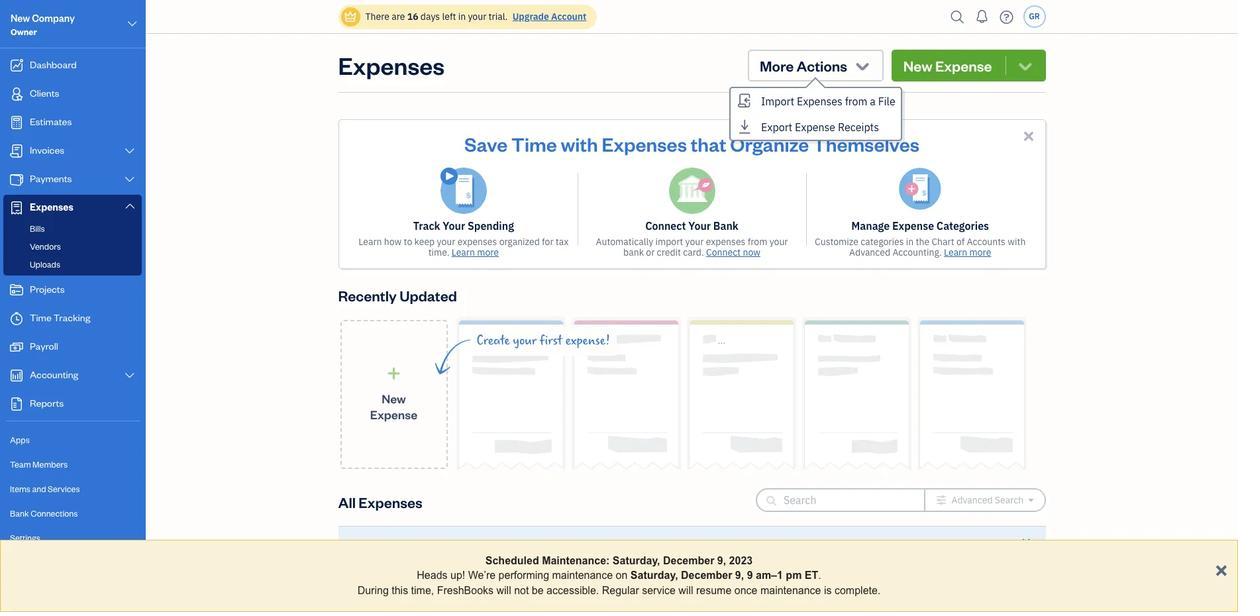 Task type: describe. For each thing, give the bounding box(es) containing it.
bank inside the automatically import your expenses from your bank or credit card.
[[623, 246, 644, 258]]

accounting
[[30, 368, 78, 381]]

dashboard image
[[9, 59, 25, 72]]

close image
[[1020, 537, 1033, 549]]

manage
[[851, 219, 890, 233]]

how
[[384, 236, 402, 248]]

of
[[957, 236, 965, 248]]

customize
[[815, 236, 859, 248]]

performing
[[499, 570, 549, 581]]

am–1
[[756, 570, 783, 581]]

1 vertical spatial import
[[629, 539, 661, 552]]

with inside the customize categories in the chart of accounts with advanced accounting.
[[1008, 236, 1026, 248]]

search image
[[947, 7, 968, 27]]

learn more for spending
[[452, 246, 499, 258]]

regular
[[602, 585, 639, 596]]

updated
[[400, 286, 457, 305]]

apps
[[10, 435, 30, 445]]

upgrade account link
[[510, 11, 587, 23]]

chart
[[932, 236, 954, 248]]

time,
[[411, 585, 434, 596]]

file
[[878, 95, 896, 108]]

service
[[642, 585, 676, 596]]

to inside "learn how to keep your expenses organized for tax time."
[[404, 236, 412, 248]]

0 vertical spatial bank
[[713, 219, 739, 233]]

on for start
[[808, 539, 820, 552]]

create
[[477, 333, 510, 348]]

timer image
[[9, 312, 25, 325]]

your for connect
[[688, 219, 711, 233]]

dashboard
[[30, 58, 77, 71]]

accounting.
[[893, 246, 942, 258]]

items and services
[[10, 484, 80, 494]]

export
[[761, 121, 792, 134]]

reports
[[30, 397, 64, 409]]

during
[[358, 585, 389, 596]]

0 vertical spatial time
[[512, 131, 557, 156]]

chevron large down image for payments
[[124, 174, 136, 185]]

new inside new company owner
[[11, 12, 30, 25]]

et
[[805, 570, 818, 581]]

maintenance:
[[542, 555, 610, 566]]

learn inside "learn how to keep your expenses organized for tax time."
[[359, 236, 382, 248]]

your left trial.
[[468, 11, 486, 23]]

0 horizontal spatial in
[[458, 11, 466, 23]]

receipts
[[838, 121, 879, 134]]

export expense receipts link
[[731, 114, 901, 140]]

gr
[[1029, 11, 1040, 21]]

dashboard link
[[3, 52, 142, 80]]

organized
[[499, 236, 540, 248]]

learn how to keep your expenses organized for tax time.
[[359, 236, 569, 258]]

accounts
[[967, 236, 1006, 248]]

chevron large down image for invoices
[[124, 146, 136, 156]]

× dialog
[[0, 540, 1238, 612]]

team members link
[[3, 453, 142, 476]]

export expense receipts
[[761, 121, 879, 134]]

1 vertical spatial and
[[711, 539, 729, 552]]

money image
[[9, 341, 25, 354]]

track your spending
[[413, 219, 514, 233]]

get
[[731, 539, 746, 552]]

expenses for and
[[663, 539, 709, 552]]

new inside new expense
[[382, 391, 406, 406]]

items
[[10, 484, 30, 494]]

your up maintenance:
[[568, 539, 589, 552]]

categories
[[937, 219, 989, 233]]

1 vertical spatial maintenance
[[760, 585, 821, 596]]

expense inside new expense 'link'
[[370, 406, 418, 422]]

save time with expenses that organize themselves
[[464, 131, 920, 156]]

expenses for organized
[[458, 236, 497, 248]]

chevron large down image for accounting
[[124, 370, 136, 381]]

chevron large down image
[[124, 201, 136, 211]]

more
[[760, 56, 794, 75]]

we're
[[468, 570, 496, 581]]

automatically
[[596, 236, 653, 248]]

connect your bank to import expenses and get a head start on tax time.
[[526, 539, 864, 552]]

head
[[757, 539, 781, 552]]

members
[[33, 459, 68, 470]]

recently updated
[[338, 286, 457, 305]]

tax inside "learn how to keep your expenses organized for tax time."
[[556, 236, 569, 248]]

this
[[392, 585, 408, 596]]

time. inside "learn how to keep your expenses organized for tax time."
[[428, 246, 450, 258]]

settings link
[[3, 527, 142, 550]]

gr button
[[1023, 5, 1046, 28]]

team members
[[10, 459, 68, 470]]

invoices link
[[3, 138, 142, 165]]

new company owner
[[11, 12, 75, 37]]

manage expense categories image
[[899, 168, 942, 210]]

from inside the automatically import your expenses from your bank or credit card.
[[748, 236, 767, 248]]

manage expense categories
[[851, 219, 989, 233]]

invoices
[[30, 144, 64, 156]]

up!
[[450, 570, 465, 581]]

account
[[551, 11, 587, 23]]

project image
[[9, 284, 25, 297]]

expenses inside main element
[[30, 201, 73, 213]]

Search text field
[[784, 490, 903, 511]]

automatically import your expenses from your bank or credit card.
[[596, 236, 788, 258]]

new expense link
[[340, 320, 448, 469]]

there are 16 days left in your trial. upgrade account
[[365, 11, 587, 23]]

more actions
[[760, 56, 847, 75]]

1 vertical spatial bank
[[591, 539, 615, 552]]

your for track
[[443, 219, 465, 233]]

and inside main element
[[32, 484, 46, 494]]

2023
[[729, 555, 753, 566]]

client image
[[9, 87, 25, 101]]

start
[[783, 539, 805, 552]]

bills
[[30, 223, 45, 234]]

track your spending image
[[440, 168, 487, 214]]

accounting link
[[3, 362, 142, 390]]

1 vertical spatial 9,
[[735, 570, 744, 581]]

crown image
[[344, 10, 357, 24]]

not
[[514, 585, 529, 596]]

be
[[532, 585, 544, 596]]

1 horizontal spatial to
[[617, 539, 627, 552]]

organize
[[730, 131, 809, 156]]

projects
[[30, 283, 65, 295]]

resume
[[696, 585, 732, 596]]

expenses right 'all'
[[359, 493, 423, 511]]

scheduled maintenance: saturday, december 9, 2023 heads up! we're performing maintenance on saturday, december 9, 9 am–1 pm et . during this time, freshbooks will not be accessible. regular service will resume once maintenance is complete.
[[358, 555, 881, 596]]

close image
[[1021, 129, 1036, 144]]

connect for connect now
[[706, 246, 741, 258]]

notifications image
[[972, 3, 993, 30]]

clients
[[30, 87, 59, 99]]

expense!
[[565, 333, 610, 348]]

categories
[[861, 236, 904, 248]]

actions
[[797, 56, 847, 75]]

payments link
[[3, 166, 142, 193]]

on for maintenance
[[616, 570, 628, 581]]



Task type: locate. For each thing, give the bounding box(es) containing it.
days
[[421, 11, 440, 23]]

2 horizontal spatial learn
[[944, 246, 967, 258]]

on right start on the bottom right of page
[[808, 539, 820, 552]]

0 horizontal spatial on
[[616, 570, 628, 581]]

maintenance down maintenance:
[[552, 570, 613, 581]]

estimates link
[[3, 109, 142, 136]]

0 vertical spatial from
[[845, 95, 868, 108]]

keep
[[414, 236, 435, 248]]

1 horizontal spatial tax
[[822, 539, 837, 552]]

from
[[845, 95, 868, 108], [748, 236, 767, 248]]

expenses up service
[[663, 539, 709, 552]]

2 vertical spatial new
[[382, 391, 406, 406]]

2 your from the left
[[688, 219, 711, 233]]

0 horizontal spatial with
[[561, 131, 598, 156]]

0 vertical spatial on
[[808, 539, 820, 552]]

new expense button
[[892, 50, 1046, 81]]

1 vertical spatial new
[[903, 56, 933, 75]]

0 horizontal spatial learn
[[359, 236, 382, 248]]

your up the automatically import your expenses from your bank or credit card.
[[688, 219, 711, 233]]

uploads
[[30, 259, 60, 270]]

chevron large down image inside payments link
[[124, 174, 136, 185]]

×
[[1215, 556, 1228, 581]]

bank left or
[[623, 246, 644, 258]]

0 horizontal spatial new expense
[[370, 391, 418, 422]]

expenses up the bills
[[30, 201, 73, 213]]

1 horizontal spatial bank
[[713, 219, 739, 233]]

expense image
[[9, 201, 25, 215]]

services
[[48, 484, 80, 494]]

uploads link
[[6, 256, 139, 272]]

new inside button
[[903, 56, 933, 75]]

import right or
[[656, 236, 683, 248]]

expenses inside "button"
[[797, 95, 843, 108]]

more right of
[[970, 246, 991, 258]]

expense down the search icon
[[935, 56, 992, 75]]

0 horizontal spatial and
[[32, 484, 46, 494]]

expenses down are
[[338, 50, 445, 81]]

save
[[464, 131, 508, 156]]

0 vertical spatial and
[[32, 484, 46, 494]]

main element
[[0, 0, 179, 612]]

a left file
[[870, 95, 876, 108]]

or
[[646, 246, 655, 258]]

0 horizontal spatial new
[[11, 12, 30, 25]]

themselves
[[813, 131, 920, 156]]

0 horizontal spatial a
[[749, 539, 755, 552]]

advanced
[[849, 246, 890, 258]]

expenses down spending in the top of the page
[[458, 236, 497, 248]]

0 vertical spatial import
[[656, 236, 683, 248]]

more down spending in the top of the page
[[477, 246, 499, 258]]

1 vertical spatial new expense
[[370, 391, 418, 422]]

expense down plus icon
[[370, 406, 418, 422]]

0 vertical spatial time.
[[428, 246, 450, 258]]

0 vertical spatial tax
[[556, 236, 569, 248]]

0 vertical spatial 9,
[[717, 555, 726, 566]]

import expenses from a file
[[761, 95, 896, 108]]

your right now
[[770, 236, 788, 248]]

import
[[656, 236, 683, 248], [629, 539, 661, 552]]

expense up the
[[892, 219, 934, 233]]

are
[[392, 11, 405, 23]]

0 vertical spatial with
[[561, 131, 598, 156]]

tax
[[556, 236, 569, 248], [822, 539, 837, 552]]

your down connect your bank
[[685, 236, 704, 248]]

on up regular
[[616, 570, 628, 581]]

more actions button
[[748, 50, 884, 81]]

time.
[[428, 246, 450, 258], [840, 539, 864, 552]]

1 vertical spatial december
[[681, 570, 732, 581]]

to
[[404, 236, 412, 248], [617, 539, 627, 552]]

connect your bank button
[[526, 537, 615, 553]]

from right card.
[[748, 236, 767, 248]]

expense inside new expense button
[[935, 56, 992, 75]]

your up "learn how to keep your expenses organized for tax time."
[[443, 219, 465, 233]]

1 horizontal spatial bank
[[623, 246, 644, 258]]

0 vertical spatial december
[[663, 555, 714, 566]]

0 vertical spatial new expense
[[903, 56, 992, 75]]

0 horizontal spatial from
[[748, 236, 767, 248]]

new up owner
[[11, 12, 30, 25]]

report image
[[9, 398, 25, 411]]

0 horizontal spatial time.
[[428, 246, 450, 258]]

chevron large down image inside invoices link
[[124, 146, 136, 156]]

and right items
[[32, 484, 46, 494]]

complete.
[[835, 585, 881, 596]]

time inside main element
[[30, 311, 52, 324]]

with
[[561, 131, 598, 156], [1008, 236, 1026, 248]]

all expenses
[[338, 493, 423, 511]]

estimates
[[30, 115, 72, 128]]

0 horizontal spatial time
[[30, 311, 52, 324]]

1 your from the left
[[443, 219, 465, 233]]

tax right start on the bottom right of page
[[822, 539, 837, 552]]

invoice image
[[9, 144, 25, 158]]

bank down items
[[10, 508, 29, 519]]

tax right for
[[556, 236, 569, 248]]

freshbooks
[[437, 585, 494, 596]]

expenses left the that
[[602, 131, 687, 156]]

9
[[747, 570, 753, 581]]

1 horizontal spatial learn
[[452, 246, 475, 258]]

bank inside main element
[[10, 508, 29, 519]]

1 horizontal spatial a
[[870, 95, 876, 108]]

december down connect your bank to import expenses and get a head start on tax time.
[[663, 555, 714, 566]]

expenses right card.
[[706, 236, 746, 248]]

1 horizontal spatial more
[[970, 246, 991, 258]]

bank connections link
[[3, 502, 142, 525]]

1 horizontal spatial in
[[906, 236, 914, 248]]

connect your bank image
[[669, 168, 715, 214]]

new expense inside 'link'
[[370, 391, 418, 422]]

apps link
[[3, 429, 142, 452]]

0 horizontal spatial bank
[[10, 508, 29, 519]]

0 horizontal spatial your
[[443, 219, 465, 233]]

1 horizontal spatial learn more
[[944, 246, 991, 258]]

maintenance
[[552, 570, 613, 581], [760, 585, 821, 596]]

clients link
[[3, 81, 142, 108]]

new down plus icon
[[382, 391, 406, 406]]

scheduled
[[485, 555, 539, 566]]

1 horizontal spatial time
[[512, 131, 557, 156]]

spending
[[468, 219, 514, 233]]

learn more down categories
[[944, 246, 991, 258]]

0 horizontal spatial tax
[[556, 236, 569, 248]]

a right get
[[749, 539, 755, 552]]

1 horizontal spatial will
[[679, 585, 693, 596]]

to right "how"
[[404, 236, 412, 248]]

0 vertical spatial maintenance
[[552, 570, 613, 581]]

reports link
[[3, 391, 142, 418]]

on inside scheduled maintenance: saturday, december 9, 2023 heads up! we're performing maintenance on saturday, december 9, 9 am–1 pm et . during this time, freshbooks will not be accessible. regular service will resume once maintenance is complete.
[[616, 570, 628, 581]]

time tracking
[[30, 311, 90, 324]]

0 horizontal spatial to
[[404, 236, 412, 248]]

9, left '2023'
[[717, 555, 726, 566]]

is
[[824, 585, 832, 596]]

your right keep
[[437, 236, 455, 248]]

1 vertical spatial bank
[[10, 508, 29, 519]]

to up scheduled maintenance: saturday, december 9, 2023 heads up! we're performing maintenance on saturday, december 9, 9 am–1 pm et . during this time, freshbooks will not be accessible. regular service will resume once maintenance is complete.
[[617, 539, 627, 552]]

learn down track your spending
[[452, 246, 475, 258]]

expenses inside "learn how to keep your expenses organized for tax time."
[[458, 236, 497, 248]]

1 horizontal spatial on
[[808, 539, 820, 552]]

connect up maintenance:
[[526, 539, 565, 552]]

expenses inside the automatically import your expenses from your bank or credit card.
[[706, 236, 746, 248]]

0 vertical spatial connect
[[645, 219, 686, 233]]

× button
[[1215, 556, 1228, 581]]

will
[[497, 585, 511, 596], [679, 585, 693, 596]]

time. down track
[[428, 246, 450, 258]]

expense down the import expenses from a file "button"
[[795, 121, 836, 134]]

connect your bank
[[645, 219, 739, 233]]

a inside "button"
[[870, 95, 876, 108]]

connect now
[[706, 246, 761, 258]]

vendors
[[30, 241, 61, 252]]

1 horizontal spatial connect
[[645, 219, 686, 233]]

your inside "learn how to keep your expenses organized for tax time."
[[437, 236, 455, 248]]

more
[[477, 246, 499, 258], [970, 246, 991, 258]]

0 horizontal spatial connect
[[526, 539, 565, 552]]

1 vertical spatial saturday,
[[631, 570, 678, 581]]

from up receipts
[[845, 95, 868, 108]]

0 vertical spatial to
[[404, 236, 412, 248]]

plus image
[[386, 367, 401, 380]]

import
[[761, 95, 794, 108]]

0 horizontal spatial 9,
[[717, 555, 726, 566]]

connect up the credit
[[645, 219, 686, 233]]

1 vertical spatial on
[[616, 570, 628, 581]]

saturday, up regular
[[613, 555, 660, 566]]

2 will from the left
[[679, 585, 693, 596]]

estimate image
[[9, 116, 25, 129]]

1 horizontal spatial with
[[1008, 236, 1026, 248]]

1 vertical spatial tax
[[822, 539, 837, 552]]

0 vertical spatial bank
[[623, 246, 644, 258]]

in left the
[[906, 236, 914, 248]]

0 horizontal spatial more
[[477, 246, 499, 258]]

1 horizontal spatial from
[[845, 95, 868, 108]]

chevrondown image
[[854, 56, 872, 75]]

1 more from the left
[[477, 246, 499, 258]]

new expense inside button
[[903, 56, 992, 75]]

bank up connect now on the top right of page
[[713, 219, 739, 233]]

bank
[[623, 246, 644, 258], [591, 539, 615, 552]]

left
[[442, 11, 456, 23]]

all
[[338, 493, 356, 511]]

create your first expense!
[[477, 333, 610, 348]]

tracking
[[53, 311, 90, 324]]

learn left "how"
[[359, 236, 382, 248]]

once
[[735, 585, 758, 596]]

0 vertical spatial in
[[458, 11, 466, 23]]

0 horizontal spatial will
[[497, 585, 511, 596]]

1 will from the left
[[497, 585, 511, 596]]

expense inside the export expense receipts link
[[795, 121, 836, 134]]

1 horizontal spatial 9,
[[735, 570, 744, 581]]

chevrondown image
[[1016, 56, 1035, 75]]

chevron large down image
[[126, 16, 138, 32], [124, 146, 136, 156], [124, 174, 136, 185], [124, 370, 136, 381]]

your
[[468, 11, 486, 23], [437, 236, 455, 248], [685, 236, 704, 248], [770, 236, 788, 248], [513, 333, 537, 348], [568, 539, 589, 552]]

chart image
[[9, 369, 25, 382]]

1 horizontal spatial new
[[382, 391, 406, 406]]

learn down categories
[[944, 246, 967, 258]]

time right save
[[512, 131, 557, 156]]

time
[[512, 131, 557, 156], [30, 311, 52, 324]]

will left not
[[497, 585, 511, 596]]

learn for manage expense categories
[[944, 246, 967, 258]]

in inside the customize categories in the chart of accounts with advanced accounting.
[[906, 236, 914, 248]]

1 horizontal spatial your
[[688, 219, 711, 233]]

2 horizontal spatial connect
[[706, 246, 741, 258]]

payment image
[[9, 173, 25, 186]]

1 vertical spatial a
[[749, 539, 755, 552]]

connect for connect your bank
[[645, 219, 686, 233]]

and left get
[[711, 539, 729, 552]]

time tracking link
[[3, 305, 142, 333]]

owner
[[11, 27, 37, 37]]

learn more for categories
[[944, 246, 991, 258]]

settings
[[10, 533, 40, 543]]

0 horizontal spatial learn more
[[452, 246, 499, 258]]

learn
[[359, 236, 382, 248], [452, 246, 475, 258], [944, 246, 967, 258]]

vendors link
[[6, 239, 139, 254]]

new expense button
[[892, 50, 1046, 81]]

in right the left
[[458, 11, 466, 23]]

saturday, up service
[[631, 570, 678, 581]]

1 vertical spatial in
[[906, 236, 914, 248]]

expenses up the export expense receipts link
[[797, 95, 843, 108]]

learn for track your spending
[[452, 246, 475, 258]]

import expenses from a file button
[[731, 88, 901, 114]]

bills link
[[6, 221, 139, 237]]

time right 'timer' image
[[30, 311, 52, 324]]

2 horizontal spatial new
[[903, 56, 933, 75]]

connect left now
[[706, 246, 741, 258]]

1 horizontal spatial time.
[[840, 539, 864, 552]]

1 vertical spatial with
[[1008, 236, 1026, 248]]

9, left 9
[[735, 570, 744, 581]]

2 more from the left
[[970, 246, 991, 258]]

new expense down the search icon
[[903, 56, 992, 75]]

expenses
[[338, 50, 445, 81], [797, 95, 843, 108], [602, 131, 687, 156], [30, 201, 73, 213], [359, 493, 423, 511]]

team
[[10, 459, 31, 470]]

more for spending
[[477, 246, 499, 258]]

from inside "button"
[[845, 95, 868, 108]]

new expense down plus icon
[[370, 391, 418, 422]]

your left first at the left bottom of page
[[513, 333, 537, 348]]

there
[[365, 11, 389, 23]]

your
[[443, 219, 465, 233], [688, 219, 711, 233]]

import inside the automatically import your expenses from your bank or credit card.
[[656, 236, 683, 248]]

heads
[[417, 570, 448, 581]]

will right service
[[679, 585, 693, 596]]

1 horizontal spatial and
[[711, 539, 729, 552]]

expenses link
[[3, 195, 142, 221]]

0 horizontal spatial bank
[[591, 539, 615, 552]]

new right chevrondown icon on the top
[[903, 56, 933, 75]]

more for categories
[[970, 246, 991, 258]]

0 vertical spatial saturday,
[[613, 555, 660, 566]]

time. up the complete.
[[840, 539, 864, 552]]

items and services link
[[3, 478, 142, 501]]

1 vertical spatial time
[[30, 311, 52, 324]]

bank
[[713, 219, 739, 233], [10, 508, 29, 519]]

1 horizontal spatial new expense
[[903, 56, 992, 75]]

import up scheduled maintenance: saturday, december 9, 2023 heads up! we're performing maintenance on saturday, december 9, 9 am–1 pm et . during this time, freshbooks will not be accessible. regular service will resume once maintenance is complete.
[[629, 539, 661, 552]]

recently
[[338, 286, 397, 305]]

1 vertical spatial to
[[617, 539, 627, 552]]

bank up maintenance:
[[591, 539, 615, 552]]

1 vertical spatial connect
[[706, 246, 741, 258]]

1 learn more from the left
[[452, 246, 499, 258]]

2 vertical spatial connect
[[526, 539, 565, 552]]

0 horizontal spatial maintenance
[[552, 570, 613, 581]]

1 vertical spatial from
[[748, 236, 767, 248]]

chevron large down image inside accounting link
[[124, 370, 136, 381]]

0 vertical spatial a
[[870, 95, 876, 108]]

2 learn more from the left
[[944, 246, 991, 258]]

go to help image
[[996, 7, 1017, 27]]

16
[[407, 11, 418, 23]]

1 vertical spatial time.
[[840, 539, 864, 552]]

expense
[[935, 56, 992, 75], [795, 121, 836, 134], [892, 219, 934, 233], [370, 406, 418, 422]]

0 vertical spatial new
[[11, 12, 30, 25]]

december up resume
[[681, 570, 732, 581]]

1 horizontal spatial maintenance
[[760, 585, 821, 596]]

that
[[691, 131, 726, 156]]

learn more down track your spending
[[452, 246, 499, 258]]

maintenance down pm
[[760, 585, 821, 596]]



Task type: vqa. For each thing, say whether or not it's contained in the screenshot.
the projects link at top left
yes



